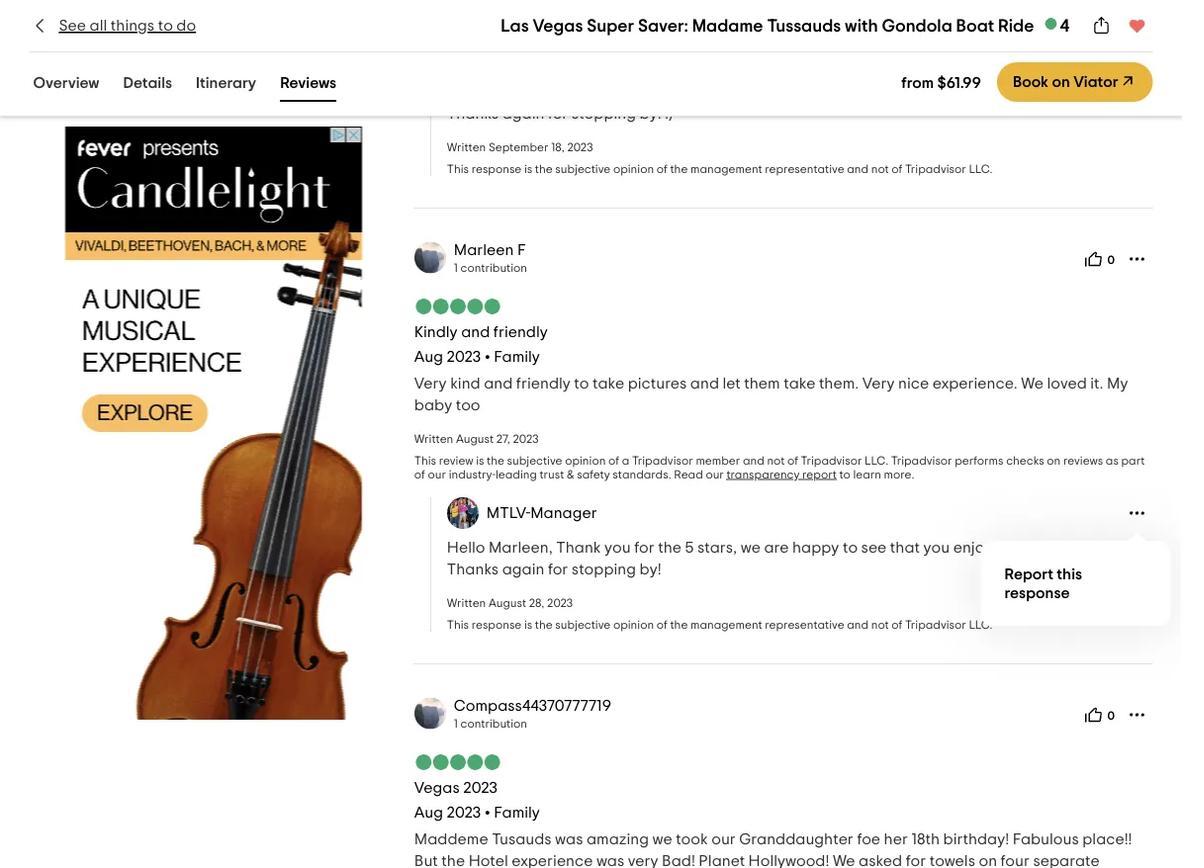 Task type: locate. For each thing, give the bounding box(es) containing it.
0 vertical spatial trust
[[540, 13, 564, 25]]

2023 right the 18, at the top of the page
[[567, 141, 593, 153]]

2 trust from the top
[[540, 469, 564, 481]]

report left with
[[802, 13, 837, 25]]

0 vertical spatial was
[[555, 832, 583, 848]]

we up bad!
[[652, 832, 672, 848]]

industry-
[[449, 13, 496, 25], [449, 469, 496, 481]]

1 trust from the top
[[540, 13, 564, 25]]

thanks down marleen,
[[447, 562, 499, 578]]

again down there,
[[502, 106, 544, 121]]

written left 'september'
[[447, 141, 486, 153]]

0 vertical spatial mtlv-
[[487, 49, 530, 65]]

2 • from the top
[[484, 805, 491, 821]]

mtlv-manager up marleen,
[[487, 505, 597, 521]]

0 vertical spatial this review is the subjective opinion of a tripadvisor member and not of tripadvisor llc. tripadvisor performs checks on reviews as part of our industry-leading trust & safety standards. read our
[[414, 0, 1145, 25]]

transparency report to learn more.
[[727, 13, 915, 25], [727, 469, 915, 481]]

contribution down the "compass44370777719"
[[461, 718, 527, 730]]

thanks inside hello marleen, thank you for the 5 stars, we are happy to see that you enjoyed your time here! thanks again for stopping by!
[[447, 562, 499, 578]]

response inside report this response
[[1005, 585, 1070, 601]]

transparency
[[727, 13, 800, 25], [727, 469, 800, 481]]

see for hello marleen, thank you for the 5 stars, we are happy to see that you enjoyed your time here! thanks again for stopping by!
[[861, 540, 887, 556]]

2 review from the top
[[439, 455, 473, 467]]

llc.
[[865, 0, 889, 11], [969, 163, 993, 175], [865, 455, 889, 467], [969, 619, 993, 631]]

1 vertical spatial trust
[[540, 469, 564, 481]]

0 vertical spatial transparency report link
[[727, 13, 837, 25]]

•
[[484, 349, 491, 365], [484, 805, 491, 821]]

we inside hello marleen, thank you for the 5 stars, we are happy to see that you enjoyed your time here! thanks again for stopping by!
[[741, 540, 761, 556]]

is inside the written september 18, 2023 this response is the subjective opinion of the management representative and not of tripadvisor llc.
[[524, 163, 532, 175]]

2 horizontal spatial we
[[741, 540, 761, 556]]

august left 28,
[[489, 597, 526, 609]]

learn left gondola
[[853, 13, 881, 25]]

enjoyed inside hello there, thank you for the 5 stars, we are happy to see that you enjoyed your time here! thanks again for stopping by! :)
[[932, 84, 990, 100]]

member for 1st transparency report link from the top of the page
[[696, 0, 740, 11]]

the inside hello marleen, thank you for the 5 stars, we are happy to see that you enjoyed your time here! thanks again for stopping by!
[[658, 540, 682, 556]]

2023 right 28,
[[547, 597, 573, 609]]

management inside written august 28, 2023 this response is the subjective opinion of the management representative and not of tripadvisor llc.
[[690, 619, 762, 631]]

2 industry- from the top
[[449, 469, 496, 481]]

time for hello marleen, thank you for the 5 stars, we are happy to see that you enjoyed your time here! thanks again for stopping by!
[[1051, 540, 1081, 556]]

vegas right las
[[533, 17, 583, 35]]

0 vertical spatial friendly
[[493, 324, 548, 340]]

2 by! from the top
[[640, 562, 661, 578]]

2 5.0 of 5 bubbles image from the top
[[414, 755, 501, 770]]

1 0 from the top
[[1107, 255, 1115, 266]]

part up remove from trip image
[[1121, 0, 1145, 11]]

kindly and friendly link
[[414, 324, 548, 340]]

2 very from the left
[[862, 376, 895, 392]]

1 1 from the top
[[454, 262, 458, 274]]

stopping inside hello there, thank you for the 5 stars, we are happy to see that you enjoyed your time here! thanks again for stopping by! :)
[[572, 106, 636, 121]]

1 family from the top
[[494, 349, 540, 365]]

5 up :)
[[663, 84, 672, 100]]

on right book
[[1052, 74, 1070, 90]]

0 vertical spatial manager
[[530, 49, 597, 65]]

1 vertical spatial mtlv-
[[487, 505, 530, 521]]

performs
[[955, 0, 1004, 11], [955, 455, 1004, 467]]

we left the "loved"
[[1021, 376, 1044, 392]]

a up super
[[622, 0, 629, 11]]

happy inside hello there, thank you for the 5 stars, we are happy to see that you enjoyed your time here! thanks again for stopping by! :)
[[771, 84, 818, 100]]

manager up marleen,
[[530, 505, 597, 521]]

review down written august 27, 2023
[[439, 455, 473, 467]]

0 vertical spatial learn
[[853, 13, 881, 25]]

1 vertical spatial we
[[833, 854, 855, 869]]

0 vertical spatial contribution
[[461, 262, 527, 274]]

not inside written august 28, 2023 this response is the subjective opinion of the management representative and not of tripadvisor llc.
[[871, 619, 889, 631]]

contribution inside compass44370777719 1 contribution
[[461, 718, 527, 730]]

1 review from the top
[[439, 0, 473, 11]]

0 vertical spatial hello
[[447, 84, 485, 100]]

1 vertical spatial learn
[[853, 469, 881, 481]]

1
[[454, 262, 458, 274], [454, 718, 458, 730]]

on
[[1047, 0, 1061, 11], [1052, 74, 1070, 90], [1047, 455, 1061, 467], [979, 854, 997, 869]]

mtlv- up marleen,
[[487, 505, 530, 521]]

0 vertical spatial we
[[1021, 376, 1044, 392]]

is down 28,
[[524, 619, 532, 631]]

1 vertical spatial thanks
[[447, 562, 499, 578]]

1 vertical spatial •
[[484, 805, 491, 821]]

1 vertical spatial response
[[1005, 585, 1070, 601]]

1 vertical spatial are
[[764, 540, 789, 556]]

kindly
[[414, 324, 458, 340]]

1 • from the top
[[484, 349, 491, 365]]

leading down 27,
[[496, 469, 537, 481]]

response inside the written september 18, 2023 this response is the subjective opinion of the management representative and not of tripadvisor llc.
[[472, 163, 522, 175]]

stars, inside hello there, thank you for the 5 stars, we are happy to see that you enjoyed your time here! thanks again for stopping by! :)
[[676, 84, 716, 100]]

0 vertical spatial &
[[567, 13, 574, 25]]

1 again from the top
[[502, 106, 544, 121]]

stars, for marleen,
[[697, 540, 737, 556]]

1 vertical spatial performs
[[955, 455, 1004, 467]]

0 vertical spatial mtlv-manager link
[[487, 49, 597, 65]]

1 hello from the top
[[447, 84, 485, 100]]

1 vertical spatial 0
[[1107, 711, 1115, 722]]

transparency up hello there, thank you for the 5 stars, we are happy to see that you enjoyed your time here! thanks again for stopping by! :)
[[727, 13, 800, 25]]

2 thanks from the top
[[447, 562, 499, 578]]

5.0 of 5 bubbles image up kindly
[[414, 299, 501, 314]]

1 horizontal spatial very
[[862, 376, 895, 392]]

1 transparency report link from the top
[[727, 13, 837, 25]]

our
[[428, 13, 446, 25], [706, 13, 724, 25], [428, 469, 446, 481], [706, 469, 724, 481], [712, 832, 736, 848]]

them.
[[819, 376, 859, 392]]

0 vertical spatial more.
[[884, 13, 915, 25]]

checks up ride
[[1006, 0, 1044, 11]]

open options menu image
[[1127, 47, 1147, 67], [1127, 249, 1147, 269]]

mtlv manager image
[[447, 497, 479, 529]]

1 management from the top
[[690, 163, 762, 175]]

1 vertical spatial 0 button
[[1078, 699, 1121, 731]]

1 vertical spatial manager
[[530, 505, 597, 521]]

1 as from the top
[[1106, 0, 1119, 11]]

representative inside written august 28, 2023 this response is the subjective opinion of the management representative and not of tripadvisor llc.
[[765, 619, 844, 631]]

1 vertical spatial contribution
[[461, 718, 527, 730]]

1 vertical spatial standards.
[[613, 469, 671, 481]]

2 reviews from the top
[[1063, 455, 1103, 467]]

0 vertical spatial thanks
[[447, 106, 499, 121]]

time inside hello there, thank you for the 5 stars, we are happy to see that you enjoyed your time here! thanks again for stopping by! :)
[[1029, 84, 1060, 100]]

1 vertical spatial read
[[674, 469, 703, 481]]

thank
[[535, 84, 579, 100], [556, 540, 601, 556]]

2 vertical spatial written
[[447, 597, 486, 609]]

2023 inside written august 28, 2023 this response is the subjective opinion of the management representative and not of tripadvisor llc.
[[547, 597, 573, 609]]

enjoyed
[[932, 84, 990, 100], [953, 540, 1011, 556]]

2023
[[567, 141, 593, 153], [447, 349, 481, 365], [513, 433, 539, 445], [547, 597, 573, 609], [463, 780, 498, 796], [447, 805, 481, 821]]

take right "them"
[[784, 376, 816, 392]]

1 vertical spatial stopping
[[572, 562, 636, 578]]

this review is the subjective opinion of a tripadvisor member and not of tripadvisor llc. tripadvisor performs checks on reviews as part of our industry-leading trust & safety standards. read our down very kind and friendly to take pictures and let them take them. very nice experience. we loved it. my baby too
[[414, 455, 1145, 481]]

1 contribution from the top
[[461, 262, 527, 274]]

1 member from the top
[[696, 0, 740, 11]]

las
[[501, 17, 529, 35]]

trust right las
[[540, 13, 564, 25]]

response down 'september'
[[472, 163, 522, 175]]

2 take from the left
[[784, 376, 816, 392]]

subjective inside written august 28, 2023 this response is the subjective opinion of the management representative and not of tripadvisor llc.
[[555, 619, 611, 631]]

written for hello there, thank you for the 5 stars, we are happy to see that you enjoyed your time here! thanks again for stopping by! :)
[[447, 141, 486, 153]]

enjoyed for hello there, thank you for the 5 stars, we are happy to see that you enjoyed your time here! thanks again for stopping by! :)
[[932, 84, 990, 100]]

management
[[690, 163, 762, 175], [690, 619, 762, 631]]

august
[[456, 433, 494, 445], [489, 597, 526, 609]]

family down 'kindly and friendly' link
[[494, 349, 540, 365]]

mtlv-manager down las
[[487, 49, 597, 65]]

0 vertical spatial industry-
[[449, 13, 496, 25]]

1 vertical spatial member
[[696, 455, 740, 467]]

1 transparency report to learn more. from the top
[[727, 13, 915, 25]]

subjective down the 18, at the top of the page
[[555, 163, 611, 175]]

written down baby
[[414, 433, 453, 445]]

1 vertical spatial management
[[690, 619, 762, 631]]

1 horizontal spatial take
[[784, 376, 816, 392]]

0 vertical spatial we
[[719, 84, 739, 100]]

2023 down vegas 2023 link
[[447, 805, 481, 821]]

read right super
[[674, 13, 703, 25]]

this review is the subjective opinion of a tripadvisor member and not of tripadvisor llc. tripadvisor performs checks on reviews as part of our industry-leading trust & safety standards. read our up hello there, thank you for the 5 stars, we are happy to see that you enjoyed your time here! thanks again for stopping by! :)
[[414, 0, 1145, 25]]

tripadvisor
[[632, 0, 693, 11], [801, 0, 862, 11], [891, 0, 952, 11], [905, 163, 966, 175], [632, 455, 693, 467], [801, 455, 862, 467], [891, 455, 952, 467], [905, 619, 966, 631]]

1 vertical spatial hello
[[447, 540, 485, 556]]

planet
[[699, 854, 745, 869]]

2 0 from the top
[[1107, 711, 1115, 722]]

2 manager from the top
[[530, 505, 597, 521]]

subjective
[[507, 0, 562, 11], [555, 163, 611, 175], [507, 455, 562, 467], [555, 619, 611, 631]]

contribution down marleen f link
[[461, 262, 527, 274]]

leading up there,
[[496, 13, 537, 25]]

happy
[[771, 84, 818, 100], [792, 540, 839, 556]]

checks down experience.
[[1006, 455, 1044, 467]]

performs up "boat"
[[955, 0, 1004, 11]]

1 vertical spatial leading
[[496, 469, 537, 481]]

representative inside the written september 18, 2023 this response is the subjective opinion of the management representative and not of tripadvisor llc.
[[765, 163, 844, 175]]

august inside written august 28, 2023 this response is the subjective opinion of the management representative and not of tripadvisor llc.
[[489, 597, 526, 609]]

0 vertical spatial family
[[494, 349, 540, 365]]

1 very from the left
[[414, 376, 447, 392]]

by!
[[640, 106, 661, 121], [640, 562, 661, 578]]

trust up marleen,
[[540, 469, 564, 481]]

details button
[[119, 69, 176, 102]]

2 stopping from the top
[[572, 562, 636, 578]]

nice
[[898, 376, 929, 392]]

1 standards. from the top
[[613, 13, 671, 25]]

18,
[[551, 141, 565, 153]]

2 0 button from the top
[[1078, 699, 1121, 731]]

2023 inside the written september 18, 2023 this response is the subjective opinion of the management representative and not of tripadvisor llc.
[[567, 141, 593, 153]]

as for 1st transparency report link from the top of the page
[[1106, 0, 1119, 11]]

2 hello from the top
[[447, 540, 485, 556]]

close options menu image
[[1127, 503, 1147, 523]]

1 reviews from the top
[[1063, 0, 1103, 11]]

as up the share 'image'
[[1106, 0, 1119, 11]]

2 1 from the top
[[454, 718, 458, 730]]

0 horizontal spatial take
[[593, 376, 624, 392]]

to inside hello there, thank you for the 5 stars, we are happy to see that you enjoyed your time here! thanks again for stopping by! :)
[[821, 84, 836, 100]]

2 mtlv- from the top
[[487, 505, 530, 521]]

family
[[494, 349, 540, 365], [494, 805, 540, 821]]

hello for hello marleen, thank you for the 5 stars, we are happy to see that you enjoyed your time here! thanks again for stopping by!
[[447, 540, 485, 556]]

5 up written august 28, 2023 this response is the subjective opinion of the management representative and not of tripadvisor llc.
[[685, 540, 694, 556]]

transparency report to learn more. up hello there, thank you for the 5 stars, we are happy to see that you enjoyed your time here! thanks again for stopping by! :)
[[727, 13, 915, 25]]

advertisement region
[[65, 127, 362, 720]]

1 vertical spatial by!
[[640, 562, 661, 578]]

0 vertical spatial enjoyed
[[932, 84, 990, 100]]

0 vertical spatial standards.
[[613, 13, 671, 25]]

super
[[587, 17, 634, 35]]

1 vertical spatial thank
[[556, 540, 601, 556]]

0 vertical spatial that
[[868, 84, 898, 100]]

written inside written august 28, 2023 this response is the subjective opinion of the management representative and not of tripadvisor llc.
[[447, 597, 486, 609]]

management for there,
[[690, 163, 762, 175]]

is down 'september'
[[524, 163, 532, 175]]

0 vertical spatial stars,
[[676, 84, 716, 100]]

1 & from the top
[[567, 13, 574, 25]]

1 read from the top
[[674, 13, 703, 25]]

the inside hello there, thank you for the 5 stars, we are happy to see that you enjoyed your time here! thanks again for stopping by! :)
[[636, 84, 660, 100]]

0 vertical spatial representative
[[765, 163, 844, 175]]

part
[[1121, 0, 1145, 11], [1121, 455, 1145, 467]]

and inside written august 28, 2023 this response is the subjective opinion of the management representative and not of tripadvisor llc.
[[847, 619, 869, 631]]

are down las vegas super saver: madame tussauds with gondola boat ride
[[742, 84, 767, 100]]

very left nice
[[862, 376, 895, 392]]

written for hello marleen, thank you for the 5 stars, we are happy to see that you enjoyed your time here! thanks again for stopping by!
[[447, 597, 486, 609]]

0 vertical spatial transparency
[[727, 13, 800, 25]]

time left viator
[[1029, 84, 1060, 100]]

we inside hello there, thank you for the 5 stars, we are happy to see that you enjoyed your time here! thanks again for stopping by! :)
[[719, 84, 739, 100]]

1 horizontal spatial we
[[719, 84, 739, 100]]

2 member from the top
[[696, 455, 740, 467]]

& for 1st transparency report link from the top of the page
[[567, 13, 574, 25]]

2 representative from the top
[[765, 619, 844, 631]]

itinerary button
[[192, 69, 260, 102]]

0 vertical spatial thank
[[535, 84, 579, 100]]

are up written august 28, 2023 this response is the subjective opinion of the management representative and not of tripadvisor llc.
[[764, 540, 789, 556]]

1 representative from the top
[[765, 163, 844, 175]]

to inside very kind and friendly to take pictures and let them take them. very nice experience. we loved it. my baby too
[[574, 376, 589, 392]]

0 vertical spatial 1
[[454, 262, 458, 274]]

1 mtlv- from the top
[[487, 49, 530, 65]]

0 vertical spatial 5
[[663, 84, 672, 100]]

see
[[840, 84, 865, 100], [861, 540, 887, 556]]

hello inside hello there, thank you for the 5 stars, we are happy to see that you enjoyed your time here! thanks again for stopping by! :)
[[447, 84, 485, 100]]

tab list containing overview
[[5, 65, 364, 106]]

that inside hello marleen, thank you for the 5 stars, we are happy to see that you enjoyed your time here! thanks again for stopping by!
[[890, 540, 920, 556]]

this
[[1057, 566, 1082, 582]]

but
[[414, 854, 438, 869]]

that
[[868, 84, 898, 100], [890, 540, 920, 556]]

vegas up maddeme
[[414, 780, 460, 796]]

1 vertical spatial enjoyed
[[953, 540, 1011, 556]]

1 vertical spatial written
[[414, 433, 453, 445]]

2023 up kind at the left top of the page
[[447, 349, 481, 365]]

1 vertical spatial more.
[[884, 469, 915, 481]]

your inside hello marleen, thank you for the 5 stars, we are happy to see that you enjoyed your time here! thanks again for stopping by!
[[1015, 540, 1047, 556]]

standards.
[[613, 13, 671, 25], [613, 469, 671, 481]]

we
[[719, 84, 739, 100], [741, 540, 761, 556], [652, 832, 672, 848]]

industry- up mtlv manager image
[[449, 13, 496, 25]]

mtlv- down las
[[487, 49, 530, 65]]

here! inside hello there, thank you for the 5 stars, we are happy to see that you enjoyed your time here! thanks again for stopping by! :)
[[1063, 84, 1100, 100]]

0 vertical spatial are
[[742, 84, 767, 100]]

1 vertical spatial transparency report to learn more.
[[727, 469, 915, 481]]

5 inside hello marleen, thank you for the 5 stars, we are happy to see that you enjoyed your time here! thanks again for stopping by!
[[685, 540, 694, 556]]

august for 27,
[[456, 433, 494, 445]]

more. down nice
[[884, 469, 915, 481]]

5.0 of 5 bubbles image
[[414, 299, 501, 314], [414, 755, 501, 770]]

is
[[476, 0, 484, 11], [524, 163, 532, 175], [476, 455, 484, 467], [524, 619, 532, 631]]

:)
[[665, 106, 673, 121]]

0 vertical spatial again
[[502, 106, 544, 121]]

to inside hello marleen, thank you for the 5 stars, we are happy to see that you enjoyed your time here! thanks again for stopping by!
[[843, 540, 858, 556]]

0 vertical spatial time
[[1029, 84, 1060, 100]]

hello down mtlv manager icon
[[447, 540, 485, 556]]

management for marleen,
[[690, 619, 762, 631]]

1 inside marleen f 1 contribution
[[454, 262, 458, 274]]

mtlv-manager for marleen,
[[487, 505, 597, 521]]

reviews up the share 'image'
[[1063, 0, 1103, 11]]

1 vertical spatial family
[[494, 805, 540, 821]]

hello there, thank you for the 5 stars, we are happy to see that you enjoyed your time here! thanks again for stopping by! :)
[[447, 84, 1100, 121]]

1 stopping from the top
[[572, 106, 636, 121]]

1 vertical spatial part
[[1121, 455, 1145, 467]]

was up experience on the bottom of page
[[555, 832, 583, 848]]

2 this review is the subjective opinion of a tripadvisor member and not of tripadvisor llc. tripadvisor performs checks on reviews as part of our industry-leading trust & safety standards. read our from the top
[[414, 455, 1145, 481]]

18th
[[912, 832, 940, 848]]

1 vertical spatial aug
[[414, 805, 443, 821]]

mtlv- for there,
[[487, 49, 530, 65]]

2 aug from the top
[[414, 805, 443, 821]]

management inside the written september 18, 2023 this response is the subjective opinion of the management representative and not of tripadvisor llc.
[[690, 163, 762, 175]]

0 vertical spatial 0
[[1107, 255, 1115, 266]]

thanks inside hello there, thank you for the 5 stars, we are happy to see that you enjoyed your time here! thanks again for stopping by! :)
[[447, 106, 499, 121]]

review
[[439, 0, 473, 11], [439, 455, 473, 467]]

read down pictures
[[674, 469, 703, 481]]

mtlv-manager link up marleen,
[[487, 505, 597, 521]]

manager down super
[[530, 49, 597, 65]]

stopping inside hello marleen, thank you for the 5 stars, we are happy to see that you enjoyed your time here! thanks again for stopping by!
[[572, 562, 636, 578]]

1 safety from the top
[[577, 13, 610, 25]]

0 vertical spatial transparency report to learn more.
[[727, 13, 915, 25]]

2 vertical spatial response
[[472, 619, 522, 631]]

part up close options menu image on the right of the page
[[1121, 455, 1145, 467]]

family up tusauds
[[494, 805, 540, 821]]

that inside hello there, thank you for the 5 stars, we are happy to see that you enjoyed your time here! thanks again for stopping by! :)
[[868, 84, 898, 100]]

happy for marleen,
[[792, 540, 839, 556]]

2 as from the top
[[1106, 455, 1119, 467]]

time up this
[[1051, 540, 1081, 556]]

2 mtlv-manager link from the top
[[487, 505, 597, 521]]

2 family from the top
[[494, 805, 540, 821]]

your right $61.99
[[993, 84, 1025, 100]]

1 0 button from the top
[[1078, 243, 1121, 275]]

hello for hello there, thank you for the 5 stars, we are happy to see that you enjoyed your time here! thanks again for stopping by! :)
[[447, 84, 485, 100]]

1 vertical spatial we
[[741, 540, 761, 556]]

friendly down marleen f 1 contribution
[[493, 324, 548, 340]]

0 button for very kind and friendly to take pictures and let them take them. very nice experience. we loved it. my baby too
[[1078, 243, 1121, 275]]

• down vegas 2023 link
[[484, 805, 491, 821]]

hollywood!
[[749, 854, 829, 869]]

2 a from the top
[[622, 455, 629, 467]]

hello inside hello marleen, thank you for the 5 stars, we are happy to see that you enjoyed your time here! thanks again for stopping by!
[[447, 540, 485, 556]]

0 vertical spatial management
[[690, 163, 762, 175]]

1 manager from the top
[[530, 49, 597, 65]]

take left pictures
[[593, 376, 624, 392]]

5.0 of 5 bubbles image for kindly and friendly
[[414, 299, 501, 314]]

standards. down pictures
[[613, 469, 671, 481]]

1 horizontal spatial 5
[[685, 540, 694, 556]]

is inside written august 28, 2023 this response is the subjective opinion of the management representative and not of tripadvisor llc.
[[524, 619, 532, 631]]

time inside hello marleen, thank you for the 5 stars, we are happy to see that you enjoyed your time here! thanks again for stopping by!
[[1051, 540, 1081, 556]]

we inside maddeme tusauds was amazing we took our granddaughter foe her 18th birthday! fabulous place!! but the hotel experience was very bad! planet hollywood! we asked for towels on four separat
[[833, 854, 855, 869]]

we
[[1021, 376, 1044, 392], [833, 854, 855, 869]]

• inside vegas 2023 aug 2023 • family
[[484, 805, 491, 821]]

boat
[[956, 17, 994, 35]]

transparency report to learn more. up hello marleen, thank you for the 5 stars, we are happy to see that you enjoyed your time here! thanks again for stopping by!
[[727, 469, 915, 481]]

performs down experience.
[[955, 455, 1004, 467]]

0 vertical spatial safety
[[577, 13, 610, 25]]

5.0 of 5 bubbles image up vegas 2023 link
[[414, 755, 501, 770]]

happy inside hello marleen, thank you for the 5 stars, we are happy to see that you enjoyed your time here! thanks again for stopping by!
[[792, 540, 839, 556]]

and
[[743, 0, 764, 11], [847, 163, 869, 175], [461, 324, 490, 340], [484, 376, 513, 392], [690, 376, 719, 392], [743, 455, 764, 467], [847, 619, 869, 631]]

0 vertical spatial as
[[1106, 0, 1119, 11]]

here! inside hello marleen, thank you for the 5 stars, we are happy to see that you enjoyed your time here! thanks again for stopping by!
[[1085, 540, 1122, 556]]

stars, up written august 28, 2023 this response is the subjective opinion of the management representative and not of tripadvisor llc.
[[697, 540, 737, 556]]

are for marleen,
[[764, 540, 789, 556]]

see
[[59, 18, 86, 34]]

by! inside hello marleen, thank you for the 5 stars, we are happy to see that you enjoyed your time here! thanks again for stopping by!
[[640, 562, 661, 578]]

0 vertical spatial by!
[[640, 106, 661, 121]]

enjoyed inside hello marleen, thank you for the 5 stars, we are happy to see that you enjoyed your time here! thanks again for stopping by!
[[953, 540, 1011, 556]]

0 vertical spatial part
[[1121, 0, 1145, 11]]

0 vertical spatial august
[[456, 433, 494, 445]]

see inside hello there, thank you for the 5 stars, we are happy to see that you enjoyed your time here! thanks again for stopping by! :)
[[840, 84, 865, 100]]

again down marleen,
[[502, 562, 544, 578]]

1 vertical spatial time
[[1051, 540, 1081, 556]]

0 vertical spatial here!
[[1063, 84, 1100, 100]]

your inside hello there, thank you for the 5 stars, we are happy to see that you enjoyed your time here! thanks again for stopping by! :)
[[993, 84, 1025, 100]]

1 by! from the top
[[640, 106, 661, 121]]

2 transparency from the top
[[727, 469, 800, 481]]

aug
[[414, 349, 443, 365], [414, 805, 443, 821]]

that for hello there, thank you for the 5 stars, we are happy to see that you enjoyed your time here! thanks again for stopping by! :)
[[868, 84, 898, 100]]

more. right with
[[884, 13, 915, 25]]

1 mtlv-manager link from the top
[[487, 49, 597, 65]]

and inside the written september 18, 2023 this response is the subjective opinion of the management representative and not of tripadvisor llc.
[[847, 163, 869, 175]]

1 vertical spatial here!
[[1085, 540, 1122, 556]]

transparency for 1st transparency report link from the bottom
[[727, 469, 800, 481]]

0 vertical spatial performs
[[955, 0, 1004, 11]]

see inside hello marleen, thank you for the 5 stars, we are happy to see that you enjoyed your time here! thanks again for stopping by!
[[861, 540, 887, 556]]

industry- down written august 27, 2023
[[449, 469, 496, 481]]

written inside the written september 18, 2023 this response is the subjective opinion of the management representative and not of tripadvisor llc.
[[447, 141, 486, 153]]

august for 28,
[[489, 597, 526, 609]]

leading
[[496, 13, 537, 25], [496, 469, 537, 481]]

2 standards. from the top
[[613, 469, 671, 481]]

for
[[613, 84, 633, 100], [548, 106, 568, 121], [634, 540, 655, 556], [548, 562, 568, 578], [906, 854, 926, 869]]

family inside kindly and friendly aug 2023 • family
[[494, 349, 540, 365]]

on down the "loved"
[[1047, 455, 1061, 467]]

1 aug from the top
[[414, 349, 443, 365]]

as down my on the right of the page
[[1106, 455, 1119, 467]]

mtlv-
[[487, 49, 530, 65], [487, 505, 530, 521]]

0 vertical spatial aug
[[414, 349, 443, 365]]

2 checks from the top
[[1006, 455, 1044, 467]]

very
[[414, 376, 447, 392], [862, 376, 895, 392]]

checks
[[1006, 0, 1044, 11], [1006, 455, 1044, 467]]

written
[[447, 141, 486, 153], [414, 433, 453, 445], [447, 597, 486, 609]]

review up mtlv manager image
[[439, 0, 473, 11]]

5.0 of 5 bubbles image for vegas 2023
[[414, 755, 501, 770]]

0 vertical spatial response
[[472, 163, 522, 175]]

as
[[1106, 0, 1119, 11], [1106, 455, 1119, 467]]

thank right there,
[[535, 84, 579, 100]]

2 management from the top
[[690, 619, 762, 631]]

take
[[593, 376, 624, 392], [784, 376, 816, 392]]

management down hello marleen, thank you for the 5 stars, we are happy to see that you enjoyed your time here! thanks again for stopping by!
[[690, 619, 762, 631]]

here!
[[1063, 84, 1100, 100], [1085, 540, 1122, 556]]

0 vertical spatial 0 button
[[1078, 243, 1121, 275]]

member up madame
[[696, 0, 740, 11]]

thank inside hello there, thank you for the 5 stars, we are happy to see that you enjoyed your time here! thanks again for stopping by! :)
[[535, 84, 579, 100]]

reviews
[[1063, 0, 1103, 11], [1063, 455, 1103, 467]]

2023 for 27,
[[513, 433, 539, 445]]

again inside hello there, thank you for the 5 stars, we are happy to see that you enjoyed your time here! thanks again for stopping by! :)
[[502, 106, 544, 121]]

of
[[608, 0, 619, 11], [787, 0, 798, 11], [414, 13, 425, 25], [657, 163, 668, 175], [892, 163, 903, 175], [608, 455, 619, 467], [787, 455, 798, 467], [414, 469, 425, 481], [657, 619, 668, 631], [892, 619, 903, 631]]

2 contribution from the top
[[461, 718, 527, 730]]

on inside book on viator "link"
[[1052, 74, 1070, 90]]

1 vertical spatial as
[[1106, 455, 1119, 467]]

0 vertical spatial your
[[993, 84, 1025, 100]]

by! up written august 28, 2023 this response is the subjective opinion of the management representative and not of tripadvisor llc.
[[640, 562, 661, 578]]

0 vertical spatial see
[[840, 84, 865, 100]]

2023 for aug
[[447, 805, 481, 821]]

representative
[[765, 163, 844, 175], [765, 619, 844, 631]]

subjective inside the written september 18, 2023 this response is the subjective opinion of the management representative and not of tripadvisor llc.
[[555, 163, 611, 175]]

2 & from the top
[[567, 469, 574, 481]]

are inside hello there, thank you for the 5 stars, we are happy to see that you enjoyed your time here! thanks again for stopping by! :)
[[742, 84, 767, 100]]

stars, inside hello marleen, thank you for the 5 stars, we are happy to see that you enjoyed your time here! thanks again for stopping by!
[[697, 540, 737, 556]]

2 part from the top
[[1121, 455, 1145, 467]]

2 vertical spatial we
[[652, 832, 672, 848]]

are for there,
[[742, 84, 767, 100]]

and inside kindly and friendly aug 2023 • family
[[461, 324, 490, 340]]

1 transparency from the top
[[727, 13, 800, 25]]

0 for very kind and friendly to take pictures and let them take them. very nice experience. we loved it. my baby too
[[1107, 255, 1115, 266]]

1 5.0 of 5 bubbles image from the top
[[414, 299, 501, 314]]

your for hello there, thank you for the 5 stars, we are happy to see that you enjoyed your time here! thanks again for stopping by! :)
[[993, 84, 1025, 100]]

enjoyed down "boat"
[[932, 84, 990, 100]]

1 thanks from the top
[[447, 106, 499, 121]]

mtlv-manager link down las
[[487, 49, 597, 65]]

0 vertical spatial leading
[[496, 13, 537, 25]]

2023 for 18,
[[567, 141, 593, 153]]

2023 up maddeme
[[463, 780, 498, 796]]

response inside written august 28, 2023 this response is the subjective opinion of the management representative and not of tripadvisor llc.
[[472, 619, 522, 631]]

august left 27,
[[456, 433, 494, 445]]

contribution
[[461, 262, 527, 274], [461, 718, 527, 730]]

your for hello marleen, thank you for the 5 stars, we are happy to see that you enjoyed your time here! thanks again for stopping by!
[[1015, 540, 1047, 556]]

thank inside hello marleen, thank you for the 5 stars, we are happy to see that you enjoyed your time here! thanks again for stopping by!
[[556, 540, 601, 556]]

all
[[90, 18, 107, 34]]

1 vertical spatial 5
[[685, 540, 694, 556]]

written left 28,
[[447, 597, 486, 609]]

mtlv-manager for there,
[[487, 49, 597, 65]]

0 vertical spatial read
[[674, 13, 703, 25]]

on down birthday!
[[979, 854, 997, 869]]

again inside hello marleen, thank you for the 5 stars, we are happy to see that you enjoyed your time here! thanks again for stopping by!
[[502, 562, 544, 578]]

are inside hello marleen, thank you for the 5 stars, we are happy to see that you enjoyed your time here! thanks again for stopping by!
[[764, 540, 789, 556]]

0
[[1107, 255, 1115, 266], [1107, 711, 1115, 722]]

contribution inside marleen f 1 contribution
[[461, 262, 527, 274]]

time for hello there, thank you for the 5 stars, we are happy to see that you enjoyed your time here! thanks again for stopping by! :)
[[1029, 84, 1060, 100]]

1 mtlv-manager from the top
[[487, 49, 597, 65]]

a
[[622, 0, 629, 11], [622, 455, 629, 467]]

very up baby
[[414, 376, 447, 392]]

friendly down kindly and friendly aug 2023 • family in the left top of the page
[[516, 376, 571, 392]]

5 inside hello there, thank you for the 5 stars, we are happy to see that you enjoyed your time here! thanks again for stopping by! :)
[[663, 84, 672, 100]]

family inside vegas 2023 aug 2023 • family
[[494, 805, 540, 821]]

vegas
[[533, 17, 583, 35], [414, 780, 460, 796]]

reviews down it.
[[1063, 455, 1103, 467]]

aug up maddeme
[[414, 805, 443, 821]]

2 again from the top
[[502, 562, 544, 578]]

1 vertical spatial vegas
[[414, 780, 460, 796]]

our up planet
[[712, 832, 736, 848]]

1 vertical spatial stars,
[[697, 540, 737, 556]]

2 mtlv-manager from the top
[[487, 505, 597, 521]]

this inside the written september 18, 2023 this response is the subjective opinion of the management representative and not of tripadvisor llc.
[[447, 163, 469, 175]]

tab list
[[5, 65, 364, 106]]

1 vertical spatial mtlv-manager
[[487, 505, 597, 521]]

0 vertical spatial report
[[802, 13, 837, 25]]

learn down them.
[[853, 469, 881, 481]]

0 vertical spatial stopping
[[572, 106, 636, 121]]

report up hello marleen, thank you for the 5 stars, we are happy to see that you enjoyed your time here! thanks again for stopping by!
[[802, 469, 837, 481]]

2 read from the top
[[674, 469, 703, 481]]

by! inside hello there, thank you for the 5 stars, we are happy to see that you enjoyed your time here! thanks again for stopping by! :)
[[640, 106, 661, 121]]

0 vertical spatial 5.0 of 5 bubbles image
[[414, 299, 501, 314]]

member for 1st transparency report link from the bottom
[[696, 455, 740, 467]]

0 horizontal spatial vegas
[[414, 780, 460, 796]]



Task type: vqa. For each thing, say whether or not it's contained in the screenshot.
$1,274
no



Task type: describe. For each thing, give the bounding box(es) containing it.
that for hello marleen, thank you for the 5 stars, we are happy to see that you enjoyed your time here! thanks again for stopping by!
[[890, 540, 920, 556]]

foe
[[857, 832, 881, 848]]

remove from trip image
[[1127, 16, 1147, 36]]

for inside maddeme tusauds was amazing we took our granddaughter foe her 18th birthday! fabulous place!! but the hotel experience was very bad! planet hollywood! we asked for towels on four separat
[[906, 854, 926, 869]]

2 learn from the top
[[853, 469, 881, 481]]

from
[[901, 75, 934, 91]]

compass44370777719
[[454, 698, 611, 714]]

is down written august 27, 2023
[[476, 455, 484, 467]]

written september 18, 2023 this response is the subjective opinion of the management representative and not of tripadvisor llc.
[[447, 141, 993, 175]]

marleen f 1 contribution
[[454, 242, 527, 274]]

1 this review is the subjective opinion of a tripadvisor member and not of tripadvisor llc. tripadvisor performs checks on reviews as part of our industry-leading trust & safety standards. read our from the top
[[414, 0, 1145, 25]]

mtlv-manager link for marleen,
[[487, 505, 597, 521]]

response for hello marleen, thank you for the 5 stars, we are happy to see that you enjoyed your time here! thanks again for stopping by!
[[472, 619, 522, 631]]

opinion inside the written september 18, 2023 this response is the subjective opinion of the management representative and not of tripadvisor llc.
[[613, 163, 654, 175]]

let
[[723, 376, 741, 392]]

& for 1st transparency report link from the bottom
[[567, 469, 574, 481]]

1 learn from the top
[[853, 13, 881, 25]]

we for there,
[[719, 84, 739, 100]]

the inside maddeme tusauds was amazing we took our granddaughter foe her 18th birthday! fabulous place!! but the hotel experience was very bad! planet hollywood! we asked for towels on four separat
[[442, 854, 465, 869]]

too
[[456, 397, 480, 413]]

stars, for there,
[[676, 84, 716, 100]]

1 more. from the top
[[884, 13, 915, 25]]

maddeme
[[414, 832, 488, 848]]

september
[[489, 141, 549, 153]]

vegas 2023 link
[[414, 780, 498, 796]]

• inside kindly and friendly aug 2023 • family
[[484, 349, 491, 365]]

$61.99
[[937, 75, 981, 91]]

2023 for 28,
[[547, 597, 573, 609]]

overview
[[33, 75, 99, 91]]

to inside "link"
[[158, 18, 173, 34]]

saver:
[[638, 17, 688, 35]]

kindly and friendly aug 2023 • family
[[414, 324, 548, 365]]

28,
[[529, 597, 545, 609]]

details
[[123, 75, 172, 91]]

open options menu image
[[1127, 705, 1147, 725]]

gondola
[[882, 17, 952, 35]]

mtlv-manager link for there,
[[487, 49, 597, 65]]

aug inside kindly and friendly aug 2023 • family
[[414, 349, 443, 365]]

thank for marleen,
[[556, 540, 601, 556]]

tussauds
[[767, 17, 841, 35]]

vegas inside vegas 2023 aug 2023 • family
[[414, 780, 460, 796]]

representative for marleen,
[[765, 619, 844, 631]]

1 industry- from the top
[[449, 13, 496, 25]]

there,
[[489, 84, 531, 100]]

book on viator link
[[997, 62, 1153, 102]]

aug inside vegas 2023 aug 2023 • family
[[414, 805, 443, 821]]

0 button for maddeme tusauds was amazing we took our granddaughter foe her 18th birthday! fabulous place!! but the hotel experience was very bad! planet hollywood! we asked for towels on four separat
[[1078, 699, 1121, 731]]

marleen f image
[[414, 242, 446, 273]]

four
[[1001, 854, 1030, 869]]

reviews button
[[276, 69, 340, 102]]

written august 28, 2023 this response is the subjective opinion of the management representative and not of tripadvisor llc.
[[447, 597, 993, 631]]

1 part from the top
[[1121, 0, 1145, 11]]

itinerary
[[196, 75, 256, 91]]

overview button
[[29, 69, 103, 102]]

it.
[[1090, 376, 1104, 392]]

2 leading from the top
[[496, 469, 537, 481]]

not inside the written september 18, 2023 this response is the subjective opinion of the management representative and not of tripadvisor llc.
[[871, 163, 889, 175]]

granddaughter
[[739, 832, 854, 848]]

experience.
[[933, 376, 1018, 392]]

book
[[1013, 74, 1049, 90]]

again for there,
[[502, 106, 544, 121]]

our down written august 27, 2023
[[428, 469, 446, 481]]

loved
[[1047, 376, 1087, 392]]

our right the saver:
[[706, 13, 724, 25]]

thanks for there,
[[447, 106, 499, 121]]

representative for there,
[[765, 163, 844, 175]]

on up 4
[[1047, 0, 1061, 11]]

book on viator
[[1013, 74, 1118, 90]]

our down let at the right top
[[706, 469, 724, 481]]

we inside very kind and friendly to take pictures and let them take them. very nice experience. we loved it. my baby too
[[1021, 376, 1044, 392]]

5 for there,
[[663, 84, 672, 100]]

pictures
[[628, 376, 687, 392]]

see for hello there, thank you for the 5 stars, we are happy to see that you enjoyed your time here! thanks again for stopping by! :)
[[840, 84, 865, 100]]

2 report from the top
[[802, 469, 837, 481]]

amazing
[[587, 832, 649, 848]]

las vegas super saver: madame tussauds with gondola boat ride
[[501, 17, 1034, 35]]

see all things to do link
[[29, 15, 196, 37]]

1 inside compass44370777719 1 contribution
[[454, 718, 458, 730]]

things
[[111, 18, 154, 34]]

marleen,
[[489, 540, 553, 556]]

thanks for marleen,
[[447, 562, 499, 578]]

1 horizontal spatial vegas
[[533, 17, 583, 35]]

2 more. from the top
[[884, 469, 915, 481]]

with
[[845, 17, 878, 35]]

llc. inside written august 28, 2023 this response is the subjective opinion of the management representative and not of tripadvisor llc.
[[969, 619, 993, 631]]

hotel
[[469, 854, 508, 869]]

1 leading from the top
[[496, 13, 537, 25]]

manager for marleen,
[[530, 505, 597, 521]]

very
[[628, 854, 658, 869]]

again for marleen,
[[502, 562, 544, 578]]

4
[[1060, 17, 1070, 35]]

tripadvisor inside the written september 18, 2023 this response is the subjective opinion of the management representative and not of tripadvisor llc.
[[905, 163, 966, 175]]

subjective up las
[[507, 0, 562, 11]]

tripadvisor inside written august 28, 2023 this response is the subjective opinion of the management representative and not of tripadvisor llc.
[[905, 619, 966, 631]]

response for hello there, thank you for the 5 stars, we are happy to see that you enjoyed your time here! thanks again for stopping by! :)
[[472, 163, 522, 175]]

friendly inside very kind and friendly to take pictures and let them take them. very nice experience. we loved it. my baby too
[[516, 376, 571, 392]]

took
[[676, 832, 708, 848]]

on inside maddeme tusauds was amazing we took our granddaughter foe her 18th birthday! fabulous place!! but the hotel experience was very bad! planet hollywood! we asked for towels on four separat
[[979, 854, 997, 869]]

mtlv manager image
[[447, 41, 479, 73]]

manager for there,
[[530, 49, 597, 65]]

viator
[[1074, 74, 1118, 90]]

2 performs from the top
[[955, 455, 1004, 467]]

1 open options menu image from the top
[[1127, 47, 1147, 67]]

thank for there,
[[535, 84, 579, 100]]

2 transparency report to learn more. from the top
[[727, 469, 915, 481]]

here! for hello there, thank you for the 5 stars, we are happy to see that you enjoyed your time here! thanks again for stopping by! :)
[[1063, 84, 1100, 100]]

1 report from the top
[[802, 13, 837, 25]]

stopping for there,
[[572, 106, 636, 121]]

towels
[[930, 854, 975, 869]]

our inside maddeme tusauds was amazing we took our granddaughter foe her 18th birthday! fabulous place!! but the hotel experience was very bad! planet hollywood! we asked for towels on four separat
[[712, 832, 736, 848]]

0 for maddeme tusauds was amazing we took our granddaughter foe her 18th birthday! fabulous place!! but the hotel experience was very bad! planet hollywood! we asked for towels on four separat
[[1107, 711, 1115, 722]]

fabulous
[[1013, 832, 1079, 848]]

happy for there,
[[771, 84, 818, 100]]

we for marleen,
[[741, 540, 761, 556]]

birthday!
[[943, 832, 1009, 848]]

asked
[[859, 854, 902, 869]]

27,
[[496, 433, 510, 445]]

2023 inside kindly and friendly aug 2023 • family
[[447, 349, 481, 365]]

compass44370777719 link
[[454, 698, 611, 714]]

compass44370777719 image
[[414, 698, 446, 729]]

subjective down 27,
[[507, 455, 562, 467]]

1 checks from the top
[[1006, 0, 1044, 11]]

here! for hello marleen, thank you for the 5 stars, we are happy to see that you enjoyed your time here! thanks again for stopping by!
[[1085, 540, 1122, 556]]

2 transparency report link from the top
[[727, 469, 837, 481]]

maddeme tusauds was amazing we took our granddaughter foe her 18th birthday! fabulous place!! but the hotel experience was very bad! planet hollywood! we asked for towels on four separat
[[414, 832, 1149, 869]]

do
[[176, 18, 196, 34]]

vegas 2023 aug 2023 • family
[[414, 780, 540, 821]]

from $61.99
[[901, 75, 981, 91]]

reviews
[[280, 75, 336, 91]]

report this response
[[1005, 566, 1082, 601]]

2 open options menu image from the top
[[1127, 249, 1147, 269]]

stopping for marleen,
[[572, 562, 636, 578]]

tusauds
[[492, 832, 552, 848]]

her
[[884, 832, 908, 848]]

1 take from the left
[[593, 376, 624, 392]]

compass44370777719 1 contribution
[[454, 698, 611, 730]]

baby
[[414, 397, 452, 413]]

llc. inside the written september 18, 2023 this response is the subjective opinion of the management representative and not of tripadvisor llc.
[[969, 163, 993, 175]]

as for 1st transparency report link from the bottom
[[1106, 455, 1119, 467]]

place!!
[[1082, 832, 1132, 848]]

marleen
[[454, 242, 514, 258]]

very kind and friendly to take pictures and let them take them. very nice experience. we loved it. my baby too
[[414, 376, 1128, 413]]

them
[[744, 376, 780, 392]]

friendly inside kindly and friendly aug 2023 • family
[[493, 324, 548, 340]]

written august 27, 2023
[[414, 433, 539, 445]]

share image
[[1092, 16, 1111, 36]]

1 a from the top
[[622, 0, 629, 11]]

our left las
[[428, 13, 446, 25]]

transparency for 1st transparency report link from the top of the page
[[727, 13, 800, 25]]

by! for marleen,
[[640, 562, 661, 578]]

my
[[1107, 376, 1128, 392]]

marleen f link
[[454, 242, 526, 258]]

see all things to do
[[59, 18, 196, 34]]

report
[[1005, 566, 1054, 582]]

ride
[[998, 17, 1034, 35]]

kind
[[450, 376, 480, 392]]

we inside maddeme tusauds was amazing we took our granddaughter foe her 18th birthday! fabulous place!! but the hotel experience was very bad! planet hollywood! we asked for towels on four separat
[[652, 832, 672, 848]]

bad!
[[662, 854, 695, 869]]

madame
[[692, 17, 763, 35]]

mtlv- for marleen,
[[487, 505, 530, 521]]

this inside written august 28, 2023 this response is the subjective opinion of the management representative and not of tripadvisor llc.
[[447, 619, 469, 631]]

2 safety from the top
[[577, 469, 610, 481]]

opinion inside written august 28, 2023 this response is the subjective opinion of the management representative and not of tripadvisor llc.
[[613, 619, 654, 631]]

f
[[517, 242, 526, 258]]

hello marleen, thank you for the 5 stars, we are happy to see that you enjoyed your time here! thanks again for stopping by!
[[447, 540, 1122, 578]]

is up mtlv manager image
[[476, 0, 484, 11]]

experience
[[512, 854, 593, 869]]

enjoyed for hello marleen, thank you for the 5 stars, we are happy to see that you enjoyed your time here! thanks again for stopping by!
[[953, 540, 1011, 556]]

1 horizontal spatial was
[[596, 854, 624, 869]]

0 horizontal spatial was
[[555, 832, 583, 848]]

5 for marleen,
[[685, 540, 694, 556]]

by! for there,
[[640, 106, 661, 121]]

1 performs from the top
[[955, 0, 1004, 11]]



